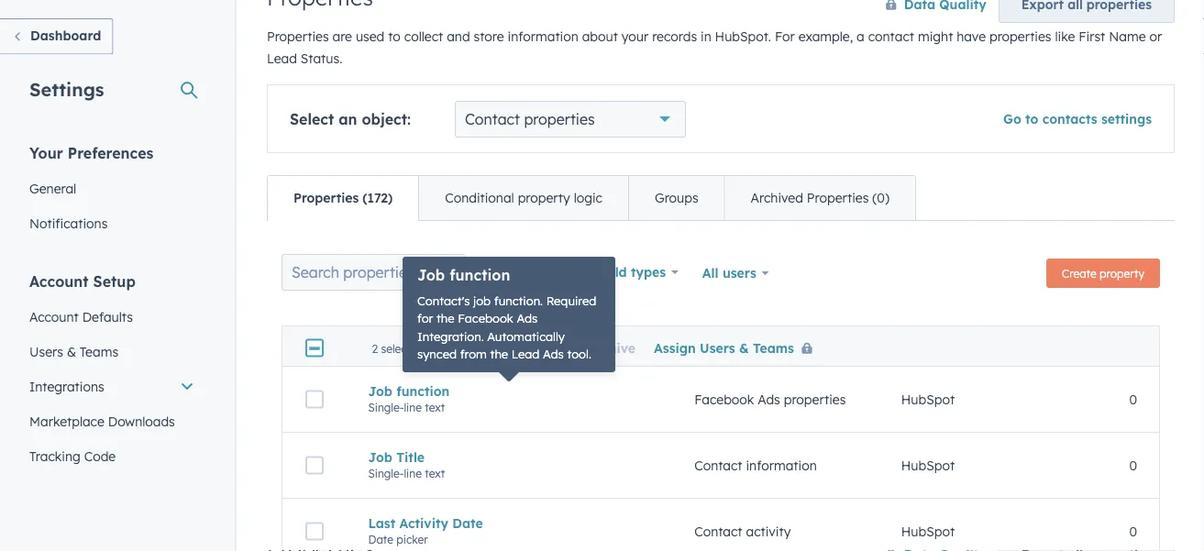 Task type: locate. For each thing, give the bounding box(es) containing it.
0 horizontal spatial users
[[29, 344, 63, 360]]

property inside button
[[1100, 267, 1145, 280]]

1 vertical spatial job
[[368, 383, 393, 399]]

contact inside contact properties popup button
[[465, 110, 520, 128]]

activity
[[746, 524, 791, 540]]

0 vertical spatial lead
[[267, 50, 297, 67]]

0 horizontal spatial teams
[[80, 344, 118, 360]]

1 vertical spatial account
[[29, 309, 79, 325]]

0 vertical spatial text
[[425, 401, 445, 414]]

0 vertical spatial facebook
[[458, 311, 514, 326]]

all for all users
[[703, 265, 719, 281]]

2 vertical spatial contact
[[695, 524, 743, 540]]

1 single- from the top
[[368, 401, 404, 414]]

job inside job function contact's job function. required for the facebook ads integration. automatically synced from the lead ads tool.
[[417, 266, 445, 284]]

text up activity
[[425, 467, 445, 480]]

0 for contact activity
[[1130, 524, 1138, 540]]

2 hubspot from the top
[[902, 458, 955, 474]]

function inside job function single-line text
[[397, 383, 450, 399]]

(172)
[[363, 190, 393, 206]]

integrations
[[29, 378, 104, 394]]

dashboard
[[30, 28, 101, 44]]

general link
[[18, 171, 205, 206]]

properties inside properties are used to collect and store information about your records in hubspot. for example, a contact might have properties like first name or lead status.
[[990, 28, 1052, 44]]

job left title
[[368, 449, 393, 465]]

function inside job function contact's job function. required for the facebook ads integration. automatically synced from the lead ads tool.
[[450, 266, 510, 284]]

dashboard link
[[0, 18, 113, 55]]

tracking code
[[29, 448, 116, 464]]

1 line from the top
[[404, 401, 422, 414]]

1 vertical spatial hubspot
[[902, 458, 955, 474]]

line for title
[[404, 467, 422, 480]]

to right the go
[[1026, 111, 1039, 127]]

teams up facebook ads properties
[[753, 340, 794, 356]]

1 text from the top
[[425, 401, 445, 414]]

1 vertical spatial date
[[368, 533, 394, 547]]

account up account defaults
[[29, 272, 89, 290]]

0 horizontal spatial the
[[437, 311, 455, 326]]

tab panel
[[267, 220, 1175, 551]]

1 horizontal spatial teams
[[753, 340, 794, 356]]

1 horizontal spatial users
[[700, 340, 736, 356]]

2 horizontal spatial to
[[1026, 111, 1039, 127]]

job inside job function single-line text
[[368, 383, 393, 399]]

single- inside job function single-line text
[[368, 401, 404, 414]]

your preferences element
[[18, 143, 205, 241]]

lead
[[267, 50, 297, 67], [512, 347, 540, 362]]

1 horizontal spatial facebook
[[695, 391, 754, 408]]

1 horizontal spatial information
[[746, 458, 817, 474]]

function down the synced on the bottom left
[[397, 383, 450, 399]]

3 hubspot from the top
[[902, 524, 955, 540]]

1 horizontal spatial the
[[490, 347, 508, 362]]

2 vertical spatial 0
[[1130, 524, 1138, 540]]

0 vertical spatial contact
[[465, 110, 520, 128]]

information down facebook ads properties
[[746, 458, 817, 474]]

0 vertical spatial property
[[518, 190, 570, 206]]

account defaults
[[29, 309, 133, 325]]

single- down title
[[368, 467, 404, 480]]

1 horizontal spatial properties
[[784, 391, 846, 408]]

activity
[[400, 515, 449, 531]]

properties
[[990, 28, 1052, 44], [524, 110, 595, 128], [784, 391, 846, 408]]

2 text from the top
[[425, 467, 445, 480]]

properties left like
[[990, 28, 1052, 44]]

first
[[1079, 28, 1106, 44]]

contact for contact information
[[695, 458, 743, 474]]

1 vertical spatial 0
[[1130, 458, 1138, 474]]

ads up automatically
[[517, 311, 538, 326]]

single- up title
[[368, 401, 404, 414]]

text
[[425, 401, 445, 414], [425, 467, 445, 480]]

all for all field types
[[578, 264, 595, 280]]

&
[[739, 340, 749, 356], [67, 344, 76, 360]]

to for add to group
[[495, 340, 508, 356]]

selected
[[381, 341, 424, 355]]

1 vertical spatial lead
[[512, 347, 540, 362]]

job down 2
[[368, 383, 393, 399]]

0 horizontal spatial to
[[388, 28, 401, 44]]

example,
[[799, 28, 853, 44]]

0
[[1130, 391, 1138, 408], [1130, 458, 1138, 474], [1130, 524, 1138, 540]]

facebook
[[458, 311, 514, 326], [695, 391, 754, 408]]

1 horizontal spatial property
[[1100, 267, 1145, 280]]

contact left activity
[[695, 524, 743, 540]]

1 vertical spatial facebook
[[695, 391, 754, 408]]

contact for contact activity
[[695, 524, 743, 540]]

2 vertical spatial to
[[495, 340, 508, 356]]

1 horizontal spatial ads
[[543, 347, 564, 362]]

0 vertical spatial line
[[404, 401, 422, 414]]

contacts
[[1043, 111, 1098, 127]]

facebook inside job function contact's job function. required for the facebook ads integration. automatically synced from the lead ads tool.
[[458, 311, 514, 326]]

teams inside account setup element
[[80, 344, 118, 360]]

line down title
[[404, 467, 422, 480]]

1 horizontal spatial all
[[578, 264, 595, 280]]

0 vertical spatial information
[[508, 28, 579, 44]]

function
[[450, 266, 510, 284], [397, 383, 450, 399]]

title
[[397, 449, 425, 465]]

text inside job title single-line text
[[425, 467, 445, 480]]

line up title
[[404, 401, 422, 414]]

0 vertical spatial date
[[453, 515, 483, 531]]

0 vertical spatial ads
[[517, 311, 538, 326]]

single-
[[368, 401, 404, 414], [368, 467, 404, 480]]

to inside tab panel
[[495, 340, 508, 356]]

date
[[453, 515, 483, 531], [368, 533, 394, 547]]

0 vertical spatial to
[[388, 28, 401, 44]]

lead inside properties are used to collect and store information about your records in hubspot. for example, a contact might have properties like first name or lead status.
[[267, 50, 297, 67]]

properties
[[267, 28, 329, 44], [294, 190, 359, 206], [807, 190, 869, 206]]

2 horizontal spatial all
[[703, 265, 719, 281]]

function up job
[[450, 266, 510, 284]]

teams
[[753, 340, 794, 356], [80, 344, 118, 360]]

0 for facebook ads properties
[[1130, 391, 1138, 408]]

properties are used to collect and store information about your records in hubspot. for example, a contact might have properties like first name or lead status.
[[267, 28, 1162, 67]]

1 hubspot from the top
[[902, 391, 955, 408]]

property left logic
[[518, 190, 570, 206]]

properties for properties (172)
[[294, 190, 359, 206]]

1 0 from the top
[[1130, 391, 1138, 408]]

line inside job function single-line text
[[404, 401, 422, 414]]

hubspot
[[902, 391, 955, 408], [902, 458, 955, 474], [902, 524, 955, 540]]

to right 'used' at top left
[[388, 28, 401, 44]]

line
[[404, 401, 422, 414], [404, 467, 422, 480]]

all groups button
[[465, 254, 567, 291]]

the down contact's
[[437, 311, 455, 326]]

conditional property logic
[[445, 190, 603, 206]]

property inside tab list
[[518, 190, 570, 206]]

all left field
[[578, 264, 595, 280]]

to for go to contacts settings
[[1026, 111, 1039, 127]]

1 vertical spatial contact
[[695, 458, 743, 474]]

1 horizontal spatial date
[[453, 515, 483, 531]]

users up integrations
[[29, 344, 63, 360]]

users right 'assign'
[[700, 340, 736, 356]]

text inside job function single-line text
[[425, 401, 445, 414]]

teams down defaults
[[80, 344, 118, 360]]

property for create
[[1100, 267, 1145, 280]]

tracking code link
[[18, 439, 205, 474]]

0 vertical spatial hubspot
[[902, 391, 955, 408]]

store
[[474, 28, 504, 44]]

& inside users & teams link
[[67, 344, 76, 360]]

properties up the status.
[[267, 28, 329, 44]]

0 vertical spatial single-
[[368, 401, 404, 414]]

code
[[84, 448, 116, 464]]

required
[[547, 293, 597, 308]]

account for account defaults
[[29, 309, 79, 325]]

1 horizontal spatial lead
[[512, 347, 540, 362]]

1 vertical spatial function
[[397, 383, 450, 399]]

property
[[518, 190, 570, 206], [1100, 267, 1145, 280]]

all field types
[[578, 264, 666, 280]]

& up integrations
[[67, 344, 76, 360]]

job up contact's
[[417, 266, 445, 284]]

0 horizontal spatial all
[[477, 264, 493, 280]]

2 single- from the top
[[368, 467, 404, 480]]

assign users & teams button
[[654, 340, 820, 356]]

0 vertical spatial job
[[417, 266, 445, 284]]

hubspot.
[[715, 28, 772, 44]]

properties inside properties are used to collect and store information about your records in hubspot. for example, a contact might have properties like first name or lead status.
[[267, 28, 329, 44]]

the right from
[[490, 347, 508, 362]]

0 vertical spatial the
[[437, 311, 455, 326]]

0 horizontal spatial facebook
[[458, 311, 514, 326]]

0 horizontal spatial property
[[518, 190, 570, 206]]

2 vertical spatial properties
[[784, 391, 846, 408]]

job function tooltip
[[403, 257, 616, 372]]

1 vertical spatial information
[[746, 458, 817, 474]]

date right activity
[[453, 515, 483, 531]]

facebook down assign users & teams
[[695, 391, 754, 408]]

0 vertical spatial 0
[[1130, 391, 1138, 408]]

1 vertical spatial line
[[404, 467, 422, 480]]

0 horizontal spatial properties
[[524, 110, 595, 128]]

setup
[[93, 272, 136, 290]]

contact up conditional
[[465, 110, 520, 128]]

1 vertical spatial property
[[1100, 267, 1145, 280]]

properties up logic
[[524, 110, 595, 128]]

2 horizontal spatial ads
[[758, 391, 781, 408]]

ads left the tool.
[[543, 347, 564, 362]]

2 0 from the top
[[1130, 458, 1138, 474]]

account for account setup
[[29, 272, 89, 290]]

job function single-line text
[[368, 383, 450, 414]]

1 vertical spatial single-
[[368, 467, 404, 480]]

to right add at the bottom of the page
[[495, 340, 508, 356]]

single- for title
[[368, 467, 404, 480]]

date down last
[[368, 533, 394, 547]]

1 vertical spatial to
[[1026, 111, 1039, 127]]

are
[[333, 28, 352, 44]]

synced
[[417, 347, 457, 362]]

0 vertical spatial function
[[450, 266, 510, 284]]

single- inside job title single-line text
[[368, 467, 404, 480]]

contact properties
[[465, 110, 595, 128]]

0 vertical spatial properties
[[990, 28, 1052, 44]]

text for job title
[[425, 467, 445, 480]]

select an object:
[[290, 110, 411, 128]]

line inside job title single-line text
[[404, 467, 422, 480]]

0 horizontal spatial information
[[508, 28, 579, 44]]

0 vertical spatial account
[[29, 272, 89, 290]]

0 horizontal spatial date
[[368, 533, 394, 547]]

conditional property logic link
[[418, 176, 628, 220]]

properties inside tab panel
[[784, 391, 846, 408]]

0 horizontal spatial lead
[[267, 50, 297, 67]]

job title single-line text
[[368, 449, 445, 480]]

information right "store"
[[508, 28, 579, 44]]

all left users
[[703, 265, 719, 281]]

account setup
[[29, 272, 136, 290]]

properties left (172) at the left
[[294, 190, 359, 206]]

properties up contact information at the right
[[784, 391, 846, 408]]

marketplace downloads link
[[18, 404, 205, 439]]

2 vertical spatial hubspot
[[902, 524, 955, 540]]

contact for contact properties
[[465, 110, 520, 128]]

contact
[[465, 110, 520, 128], [695, 458, 743, 474], [695, 524, 743, 540]]

ads inside tab panel
[[758, 391, 781, 408]]

2 vertical spatial job
[[368, 449, 393, 465]]

property right create
[[1100, 267, 1145, 280]]

text down the synced on the bottom left
[[425, 401, 445, 414]]

all up job
[[477, 264, 493, 280]]

collect
[[404, 28, 443, 44]]

archived
[[751, 190, 804, 206]]

an
[[339, 110, 357, 128]]

general
[[29, 180, 76, 196]]

1 horizontal spatial &
[[739, 340, 749, 356]]

0 horizontal spatial &
[[67, 344, 76, 360]]

last activity date date picker
[[368, 515, 483, 547]]

3 0 from the top
[[1130, 524, 1138, 540]]

properties (172) link
[[268, 176, 418, 220]]

2 account from the top
[[29, 309, 79, 325]]

1 account from the top
[[29, 272, 89, 290]]

2 line from the top
[[404, 467, 422, 480]]

1 vertical spatial properties
[[524, 110, 595, 128]]

1 vertical spatial text
[[425, 467, 445, 480]]

tracking
[[29, 448, 81, 464]]

1 horizontal spatial to
[[495, 340, 508, 356]]

facebook down job
[[458, 311, 514, 326]]

(0)
[[873, 190, 890, 206]]

information
[[508, 28, 579, 44], [746, 458, 817, 474]]

go to contacts settings button
[[1004, 111, 1152, 127]]

0 for contact information
[[1130, 458, 1138, 474]]

job inside job title single-line text
[[368, 449, 393, 465]]

all users button
[[691, 254, 781, 293]]

add to group button
[[446, 340, 550, 356]]

2 horizontal spatial properties
[[990, 28, 1052, 44]]

2 vertical spatial ads
[[758, 391, 781, 408]]

lead down automatically
[[512, 347, 540, 362]]

contact up contact activity in the bottom right of the page
[[695, 458, 743, 474]]

logic
[[574, 190, 603, 206]]

lead left the status.
[[267, 50, 297, 67]]

& up facebook ads properties
[[739, 340, 749, 356]]

job function contact's job function. required for the facebook ads integration. automatically synced from the lead ads tool.
[[417, 266, 597, 362]]

archive button
[[568, 340, 636, 356]]

account up users & teams at the left of the page
[[29, 309, 79, 325]]

defaults
[[82, 309, 133, 325]]

tab list
[[267, 175, 916, 221]]

hubspot for facebook ads properties
[[902, 391, 955, 408]]

ads down assign users & teams button
[[758, 391, 781, 408]]

all
[[477, 264, 493, 280], [578, 264, 595, 280], [703, 265, 719, 281]]



Task type: describe. For each thing, give the bounding box(es) containing it.
properties (172)
[[294, 190, 393, 206]]

users & teams
[[29, 344, 118, 360]]

function.
[[494, 293, 543, 308]]

facebook inside tab panel
[[695, 391, 754, 408]]

property for conditional
[[518, 190, 570, 206]]

types
[[631, 264, 666, 280]]

all users
[[703, 265, 757, 281]]

hubspot for contact information
[[902, 458, 955, 474]]

properties for properties are used to collect and store information about your records in hubspot. for example, a contact might have properties like first name or lead status.
[[267, 28, 329, 44]]

go to contacts settings
[[1004, 111, 1152, 127]]

contact properties button
[[455, 101, 686, 138]]

object:
[[362, 110, 411, 128]]

add
[[465, 340, 491, 356]]

status.
[[301, 50, 343, 67]]

line for function
[[404, 401, 422, 414]]

tab list containing properties (172)
[[267, 175, 916, 221]]

integration.
[[417, 329, 484, 344]]

information inside properties are used to collect and store information about your records in hubspot. for example, a contact might have properties like first name or lead status.
[[508, 28, 579, 44]]

properties left (0)
[[807, 190, 869, 206]]

contact's
[[417, 293, 470, 308]]

might
[[918, 28, 953, 44]]

contact activity
[[695, 524, 791, 540]]

single- for function
[[368, 401, 404, 414]]

job title button
[[368, 449, 651, 465]]

1 vertical spatial the
[[490, 347, 508, 362]]

last activity date button
[[368, 515, 651, 531]]

add to group
[[465, 340, 550, 356]]

users inside tab panel
[[700, 340, 736, 356]]

notifications
[[29, 215, 108, 231]]

users inside users & teams link
[[29, 344, 63, 360]]

job for job function
[[368, 383, 393, 399]]

2 selected
[[372, 341, 424, 355]]

0 horizontal spatial ads
[[517, 311, 538, 326]]

account setup element
[[18, 271, 205, 544]]

your preferences
[[29, 144, 154, 162]]

tab panel containing all groups
[[267, 220, 1175, 551]]

job for job title
[[368, 449, 393, 465]]

text for job function
[[425, 401, 445, 414]]

archived properties (0)
[[751, 190, 890, 206]]

last
[[368, 515, 396, 531]]

in
[[701, 28, 712, 44]]

from
[[460, 347, 487, 362]]

like
[[1055, 28, 1075, 44]]

settings
[[29, 78, 104, 100]]

group
[[512, 340, 550, 356]]

teams inside tab panel
[[753, 340, 794, 356]]

users & teams link
[[18, 334, 205, 369]]

integrations button
[[18, 369, 205, 404]]

tool.
[[567, 347, 592, 362]]

2
[[372, 341, 378, 355]]

Search search field
[[282, 254, 465, 291]]

notifications link
[[18, 206, 205, 241]]

go
[[1004, 111, 1022, 127]]

archived properties (0) link
[[724, 176, 915, 220]]

create
[[1062, 267, 1097, 280]]

your
[[29, 144, 63, 162]]

groups link
[[628, 176, 724, 220]]

automatically
[[487, 329, 565, 344]]

hubspot for contact activity
[[902, 524, 955, 540]]

have
[[957, 28, 986, 44]]

for
[[417, 311, 433, 326]]

create property button
[[1047, 259, 1160, 288]]

marketplace
[[29, 413, 104, 429]]

facebook ads properties
[[695, 391, 846, 408]]

assign users & teams
[[654, 340, 794, 356]]

users
[[723, 265, 757, 281]]

lead inside job function contact's job function. required for the facebook ads integration. automatically synced from the lead ads tool.
[[512, 347, 540, 362]]

settings
[[1102, 111, 1152, 127]]

1 vertical spatial ads
[[543, 347, 564, 362]]

function for job function contact's job function. required for the facebook ads integration. automatically synced from the lead ads tool.
[[450, 266, 510, 284]]

or
[[1150, 28, 1162, 44]]

groups
[[655, 190, 699, 206]]

information inside tab panel
[[746, 458, 817, 474]]

properties inside popup button
[[524, 110, 595, 128]]

used
[[356, 28, 385, 44]]

picker
[[397, 533, 428, 547]]

select
[[290, 110, 334, 128]]

function for job function single-line text
[[397, 383, 450, 399]]

field
[[599, 264, 627, 280]]

to inside properties are used to collect and store information about your records in hubspot. for example, a contact might have properties like first name or lead status.
[[388, 28, 401, 44]]

all field types button
[[567, 254, 691, 291]]

contact
[[868, 28, 915, 44]]

job
[[473, 293, 491, 308]]

name
[[1109, 28, 1146, 44]]

all for all groups
[[477, 264, 493, 280]]

contact information
[[695, 458, 817, 474]]

preferences
[[68, 144, 154, 162]]

a
[[857, 28, 865, 44]]

groups
[[497, 264, 542, 280]]

create property
[[1062, 267, 1145, 280]]

your
[[622, 28, 649, 44]]

job function button
[[368, 383, 651, 399]]

all groups
[[477, 264, 542, 280]]



Task type: vqa. For each thing, say whether or not it's contained in the screenshot.
menu
no



